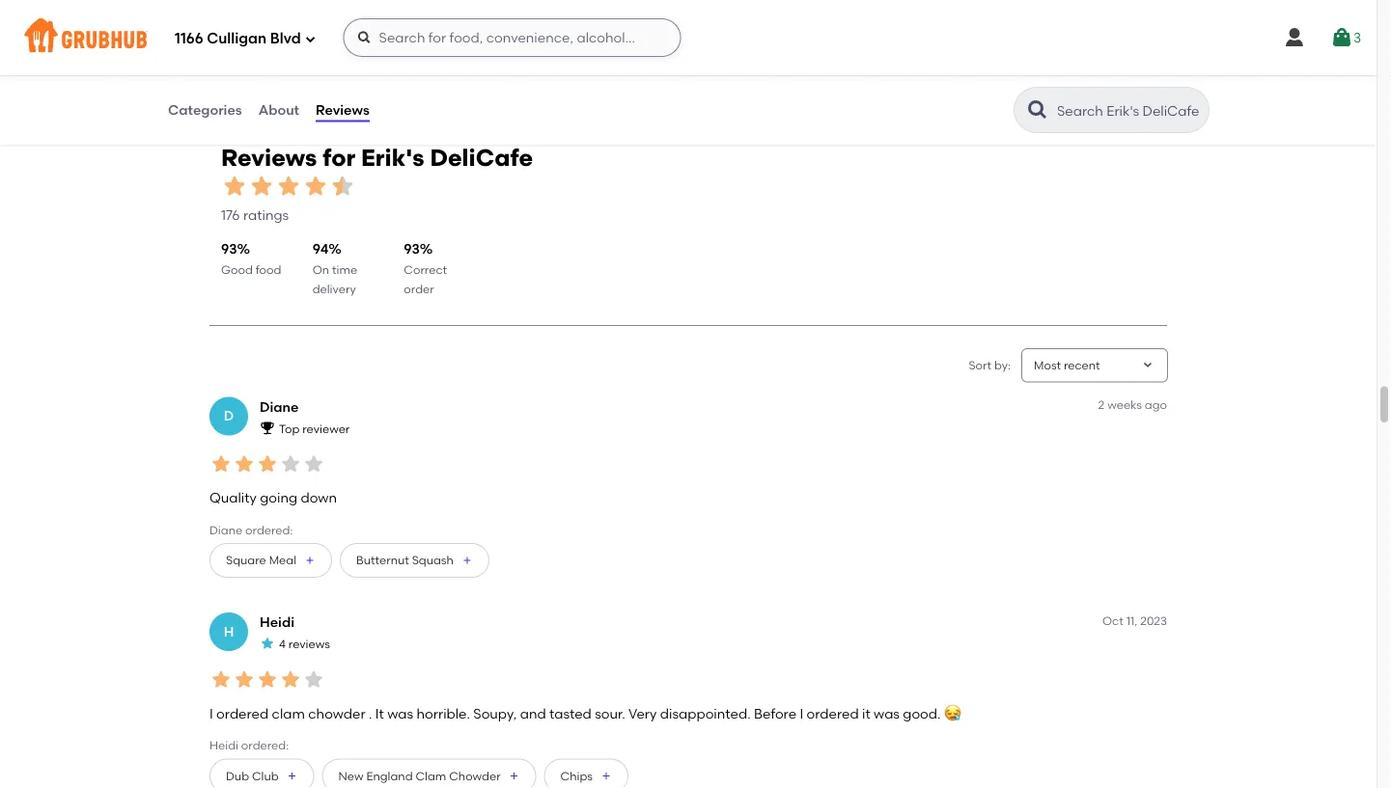 Task type: vqa. For each thing, say whether or not it's contained in the screenshot.
Baked to the bottom
no



Task type: describe. For each thing, give the bounding box(es) containing it.
about
[[258, 102, 299, 118]]

butternut squash button
[[340, 544, 489, 579]]

2 i from the left
[[800, 706, 803, 723]]

sort
[[969, 359, 991, 373]]

1 was from the left
[[387, 706, 413, 723]]

down
[[301, 491, 337, 507]]

1 ordered from the left
[[216, 706, 269, 723]]

tasted
[[549, 706, 592, 723]]

93 for 93 correct order
[[404, 242, 420, 258]]

disappointed.
[[660, 706, 751, 723]]

4
[[279, 638, 286, 652]]

for
[[323, 144, 355, 172]]

soupy,
[[473, 706, 517, 723]]

Search for food, convenience, alcohol... search field
[[343, 18, 681, 57]]

before
[[754, 706, 796, 723]]

meal
[[269, 554, 296, 568]]

reviews
[[288, 638, 330, 652]]

new england clam chowder button
[[322, 760, 536, 789]]

search icon image
[[1026, 98, 1049, 122]]

heidi for heidi ordered:
[[209, 739, 238, 753]]

dub club
[[226, 770, 279, 784]]

94 on time delivery
[[312, 242, 357, 296]]

oct 11, 2023
[[1102, 614, 1167, 628]]

most recent
[[1034, 359, 1100, 373]]

2 ordered from the left
[[807, 706, 859, 723]]

reviews button
[[315, 75, 370, 145]]

top reviewer
[[279, 422, 350, 436]]

butternut squash
[[356, 554, 454, 568]]

correct
[[404, 263, 447, 277]]

😪
[[944, 706, 958, 723]]

delicafe
[[430, 144, 533, 172]]

good.
[[903, 706, 941, 723]]

1166
[[175, 30, 203, 47]]

plus icon image for butternut squash
[[461, 555, 473, 567]]

caret down icon image
[[1140, 358, 1156, 374]]

club
[[252, 770, 279, 784]]

reviewer
[[302, 422, 350, 436]]

chowder
[[308, 706, 366, 723]]

93 correct order
[[404, 242, 447, 296]]

squash
[[412, 554, 454, 568]]

weeks
[[1107, 399, 1142, 412]]

2023
[[1140, 614, 1167, 628]]

diane ordered:
[[209, 524, 293, 538]]

ordered: for ordered
[[241, 739, 289, 753]]

i ordered clam chowder . it was horrible.  soupy, and tasted sour. very disappointed.  before i ordered it was good.  😪
[[209, 706, 958, 723]]

ordered: for going
[[245, 524, 293, 538]]

recent
[[1064, 359, 1100, 373]]

heidi for heidi
[[260, 615, 294, 631]]

trophy icon image
[[260, 421, 275, 436]]

on
[[312, 263, 329, 277]]

quality
[[209, 491, 257, 507]]

horrible.
[[417, 706, 470, 723]]

3 button
[[1330, 20, 1361, 55]]

quality  going  down
[[209, 491, 337, 507]]

1 i from the left
[[209, 706, 213, 723]]

blvd
[[270, 30, 301, 47]]

d
[[224, 408, 234, 425]]

oct
[[1102, 614, 1123, 628]]

most
[[1034, 359, 1061, 373]]

categories button
[[167, 75, 243, 145]]

diane for diane ordered:
[[209, 524, 242, 538]]

reviews for reviews for erik's delicafe
[[221, 144, 317, 172]]

about button
[[257, 75, 300, 145]]

11,
[[1126, 614, 1138, 628]]

2 was from the left
[[874, 706, 900, 723]]

1166 culligan blvd
[[175, 30, 301, 47]]

93 good food
[[221, 242, 281, 277]]



Task type: locate. For each thing, give the bounding box(es) containing it.
reviews down about
[[221, 144, 317, 172]]

0 vertical spatial reviews
[[316, 102, 370, 118]]

0 vertical spatial ordered:
[[245, 524, 293, 538]]

clam
[[416, 770, 446, 784]]

england
[[366, 770, 413, 784]]

ordered
[[216, 706, 269, 723], [807, 706, 859, 723]]

0 horizontal spatial ordered
[[216, 706, 269, 723]]

plus icon image inside "dub club" "button"
[[286, 771, 298, 783]]

ratings
[[243, 207, 289, 223]]

plus icon image
[[304, 555, 316, 567], [461, 555, 473, 567], [286, 771, 298, 783], [508, 771, 520, 783], [600, 771, 612, 783]]

1 horizontal spatial heidi
[[260, 615, 294, 631]]

plus icon image right club on the left bottom of page
[[286, 771, 298, 783]]

plus icon image inside 'new england clam chowder' button
[[508, 771, 520, 783]]

was right it
[[387, 706, 413, 723]]

new england clam chowder
[[338, 770, 501, 784]]

good
[[221, 263, 253, 277]]

ago
[[1145, 399, 1167, 412]]

1 93 from the left
[[221, 242, 237, 258]]

time
[[332, 263, 357, 277]]

4 reviews
[[279, 638, 330, 652]]

by:
[[994, 359, 1011, 373]]

1 vertical spatial reviews
[[221, 144, 317, 172]]

star icon image
[[221, 173, 248, 200], [248, 173, 275, 200], [275, 173, 302, 200], [302, 173, 329, 200], [329, 173, 356, 200], [329, 173, 356, 200], [209, 453, 233, 476], [233, 453, 256, 476], [256, 453, 279, 476], [279, 453, 302, 476], [302, 453, 325, 476], [260, 637, 275, 652], [209, 669, 233, 692], [233, 669, 256, 692], [256, 669, 279, 692], [279, 669, 302, 692], [302, 669, 325, 692]]

93 for 93 good food
[[221, 242, 237, 258]]

93 up 'good'
[[221, 242, 237, 258]]

reviews for reviews
[[316, 102, 370, 118]]

main navigation navigation
[[0, 0, 1377, 75]]

it
[[375, 706, 384, 723]]

1 vertical spatial heidi
[[209, 739, 238, 753]]

0 horizontal spatial diane
[[209, 524, 242, 538]]

1 horizontal spatial diane
[[260, 399, 299, 415]]

chowder
[[449, 770, 501, 784]]

reviews inside button
[[316, 102, 370, 118]]

very
[[628, 706, 657, 723]]

square meal button
[[209, 544, 332, 579]]

0 horizontal spatial 93
[[221, 242, 237, 258]]

1 vertical spatial diane
[[209, 524, 242, 538]]

reviews for erik's delicafe
[[221, 144, 533, 172]]

1 vertical spatial ordered:
[[241, 739, 289, 753]]

1 horizontal spatial was
[[874, 706, 900, 723]]

plus icon image right squash
[[461, 555, 473, 567]]

square
[[226, 554, 266, 568]]

sort by:
[[969, 359, 1011, 373]]

heidi
[[260, 615, 294, 631], [209, 739, 238, 753]]

heidi up dub
[[209, 739, 238, 753]]

heidi up the 4
[[260, 615, 294, 631]]

ordered: up square meal 'button'
[[245, 524, 293, 538]]

0 horizontal spatial heidi
[[209, 739, 238, 753]]

ordered left 'it'
[[807, 706, 859, 723]]

plus icon image for dub club
[[286, 771, 298, 783]]

1 horizontal spatial ordered
[[807, 706, 859, 723]]

diane up the "top"
[[260, 399, 299, 415]]

diane down quality
[[209, 524, 242, 538]]

heidi ordered:
[[209, 739, 289, 753]]

reviews
[[316, 102, 370, 118], [221, 144, 317, 172]]

new
[[338, 770, 364, 784]]

plus icon image inside chips button
[[600, 771, 612, 783]]

dub club button
[[209, 760, 314, 789]]

plus icon image for chips
[[600, 771, 612, 783]]

ordered:
[[245, 524, 293, 538], [241, 739, 289, 753]]

i
[[209, 706, 213, 723], [800, 706, 803, 723]]

plus icon image right chowder
[[508, 771, 520, 783]]

butternut
[[356, 554, 409, 568]]

plus icon image for new england clam chowder
[[508, 771, 520, 783]]

3
[[1353, 29, 1361, 46]]

clam
[[272, 706, 305, 723]]

dub
[[226, 770, 249, 784]]

it
[[862, 706, 870, 723]]

was right 'it'
[[874, 706, 900, 723]]

reviews up for
[[316, 102, 370, 118]]

diane for diane
[[260, 399, 299, 415]]

94
[[312, 242, 328, 258]]

plus icon image inside butternut squash button
[[461, 555, 473, 567]]

svg image
[[1283, 26, 1306, 49], [1330, 26, 1353, 49], [357, 30, 372, 45], [305, 33, 316, 45]]

was
[[387, 706, 413, 723], [874, 706, 900, 723]]

93
[[221, 242, 237, 258], [404, 242, 420, 258]]

plus icon image inside square meal 'button'
[[304, 555, 316, 567]]

1 horizontal spatial 93
[[404, 242, 420, 258]]

.
[[369, 706, 372, 723]]

going
[[260, 491, 297, 507]]

2
[[1098, 399, 1105, 412]]

0 vertical spatial heidi
[[260, 615, 294, 631]]

1 horizontal spatial i
[[800, 706, 803, 723]]

chips button
[[544, 760, 628, 789]]

0 horizontal spatial i
[[209, 706, 213, 723]]

chips
[[560, 770, 593, 784]]

and
[[520, 706, 546, 723]]

176 ratings
[[221, 207, 289, 223]]

erik's
[[361, 144, 424, 172]]

ordered: up "dub club" "button"
[[241, 739, 289, 753]]

i up heidi ordered: in the left of the page
[[209, 706, 213, 723]]

plus icon image right chips
[[600, 771, 612, 783]]

176
[[221, 207, 240, 223]]

2 weeks ago
[[1098, 399, 1167, 412]]

Sort by: field
[[1034, 358, 1100, 374]]

delivery
[[312, 282, 356, 296]]

food
[[255, 263, 281, 277]]

93 inside 93 correct order
[[404, 242, 420, 258]]

order
[[404, 282, 434, 296]]

h
[[224, 624, 234, 641]]

top
[[279, 422, 300, 436]]

square meal
[[226, 554, 296, 568]]

svg image inside "3" button
[[1330, 26, 1353, 49]]

ordered up heidi ordered: in the left of the page
[[216, 706, 269, 723]]

culligan
[[207, 30, 267, 47]]

diane
[[260, 399, 299, 415], [209, 524, 242, 538]]

0 vertical spatial diane
[[260, 399, 299, 415]]

Search Erik's DeliCafe search field
[[1055, 101, 1203, 120]]

93 inside '93 good food'
[[221, 242, 237, 258]]

i right before
[[800, 706, 803, 723]]

plus icon image for square meal
[[304, 555, 316, 567]]

2 93 from the left
[[404, 242, 420, 258]]

plus icon image right meal
[[304, 555, 316, 567]]

93 up correct
[[404, 242, 420, 258]]

sour.
[[595, 706, 625, 723]]

categories
[[168, 102, 242, 118]]

0 horizontal spatial was
[[387, 706, 413, 723]]



